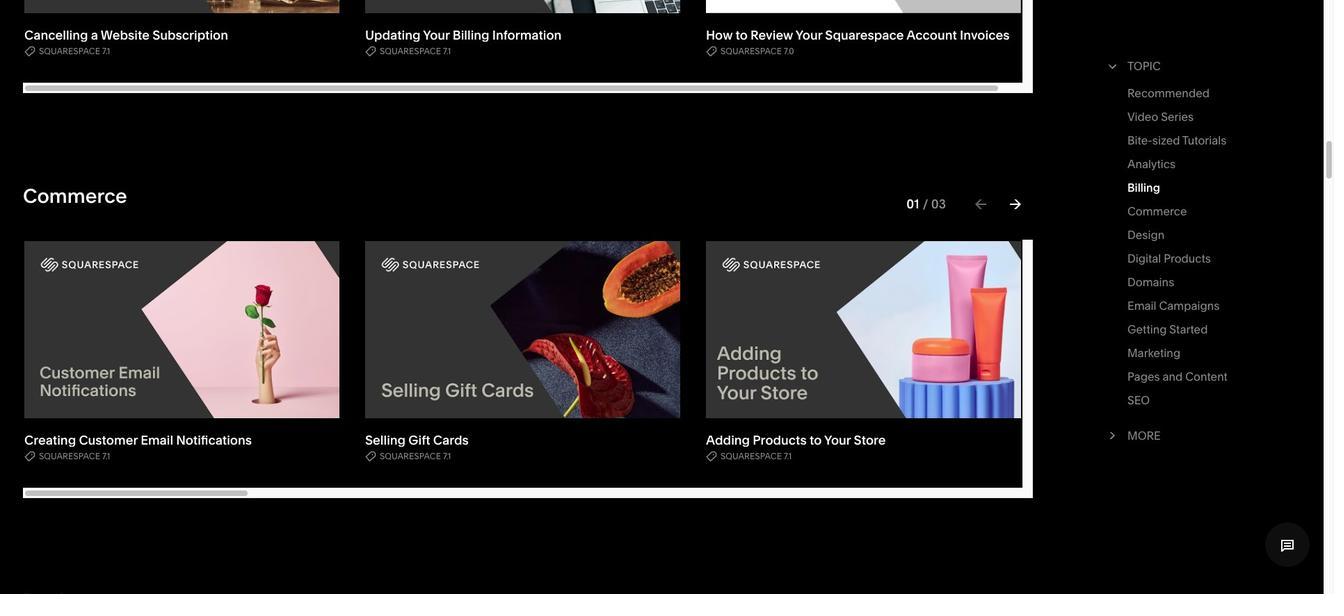 Task type: locate. For each thing, give the bounding box(es) containing it.
01
[[906, 196, 919, 212]]

0 horizontal spatial billing
[[453, 27, 489, 43]]

squarespace 7.1 for creating
[[39, 451, 110, 462]]

seo link
[[1127, 391, 1150, 415]]

0 vertical spatial email
[[1127, 299, 1156, 313]]

creating
[[24, 432, 76, 448]]

sized
[[1152, 134, 1180, 147]]

1 horizontal spatial your
[[796, 27, 822, 43]]

analytics
[[1127, 157, 1175, 171]]

getting started link
[[1127, 320, 1208, 344]]

1 horizontal spatial products
[[1164, 252, 1211, 266]]

products for adding
[[753, 432, 807, 448]]

7.1
[[102, 46, 110, 56], [443, 46, 451, 56], [102, 451, 110, 462], [443, 451, 451, 462], [784, 451, 792, 462]]

squarespace 7.1 down 'cancelling'
[[39, 46, 110, 56]]

squarespace for cancelling a website subscription
[[39, 46, 100, 56]]

design
[[1127, 228, 1165, 242]]

squarespace 7.1 for cancelling
[[39, 46, 110, 56]]

campaigns
[[1159, 299, 1220, 313]]

email campaigns link
[[1127, 296, 1220, 320]]

products
[[1164, 252, 1211, 266], [753, 432, 807, 448]]

bite-
[[1127, 134, 1152, 147]]

billing link
[[1127, 178, 1160, 202]]

store
[[854, 432, 886, 448]]

squarespace 7.1 for adding
[[721, 451, 792, 462]]

1 horizontal spatial email
[[1127, 299, 1156, 313]]

0 vertical spatial products
[[1164, 252, 1211, 266]]

digital products
[[1127, 252, 1211, 266]]

0 vertical spatial to
[[735, 27, 748, 43]]

recommended
[[1127, 86, 1210, 100]]

squarespace down updating
[[380, 46, 441, 56]]

products right "digital"
[[1164, 252, 1211, 266]]

how to review your squarespace account invoices
[[706, 27, 1010, 43]]

squarespace left account
[[825, 27, 904, 43]]

products right adding
[[753, 432, 807, 448]]

squarespace for selling gift cards
[[380, 451, 441, 462]]

pages and content link
[[1127, 367, 1228, 391]]

getting
[[1127, 323, 1167, 337]]

customer
[[79, 432, 138, 448]]

email down domains "link"
[[1127, 299, 1156, 313]]

to right how
[[735, 27, 748, 43]]

7.1 for gift
[[443, 451, 451, 462]]

information
[[492, 27, 562, 43]]

products for digital
[[1164, 252, 1211, 266]]

billing
[[453, 27, 489, 43], [1127, 181, 1160, 195]]

1 vertical spatial email
[[141, 432, 173, 448]]

0 horizontal spatial products
[[753, 432, 807, 448]]

gift
[[409, 432, 430, 448]]

squarespace 7.1 down adding
[[721, 451, 792, 462]]

adding
[[706, 432, 750, 448]]

squarespace down 'cancelling'
[[39, 46, 100, 56]]

your for adding
[[824, 432, 851, 448]]

7.1 down updating your billing information
[[443, 46, 451, 56]]

1 vertical spatial products
[[753, 432, 807, 448]]

squarespace down selling gift cards
[[380, 451, 441, 462]]

analytics link
[[1127, 154, 1175, 178]]

01 / 03
[[906, 196, 946, 212]]

how
[[706, 27, 733, 43]]

0 horizontal spatial your
[[423, 27, 450, 43]]

topic link
[[1127, 56, 1277, 76]]

squarespace 7.1 down creating
[[39, 451, 110, 462]]

squarespace
[[825, 27, 904, 43], [39, 46, 100, 56], [380, 46, 441, 56], [721, 46, 782, 56], [39, 451, 100, 462], [380, 451, 441, 462], [721, 451, 782, 462]]

7.1 down adding products to your store
[[784, 451, 792, 462]]

2 horizontal spatial your
[[824, 432, 851, 448]]

to
[[735, 27, 748, 43], [810, 432, 822, 448]]

squarespace 7.1 down updating
[[380, 46, 451, 56]]

more
[[1127, 429, 1161, 443]]

your
[[423, 27, 450, 43], [796, 27, 822, 43], [824, 432, 851, 448]]

your for how
[[796, 27, 822, 43]]

your right review at the right top
[[796, 27, 822, 43]]

1 vertical spatial to
[[810, 432, 822, 448]]

selling gift cards
[[365, 432, 469, 448]]

commerce
[[23, 185, 127, 208], [1127, 204, 1187, 218]]

creating customer email notifications
[[24, 432, 252, 448]]

1 vertical spatial billing
[[1127, 181, 1160, 195]]

recommended link
[[1127, 83, 1210, 107]]

squarespace down creating
[[39, 451, 100, 462]]

squarespace down adding
[[721, 451, 782, 462]]

billing down analytics link
[[1127, 181, 1160, 195]]

and
[[1163, 370, 1183, 384]]

website
[[101, 27, 150, 43]]

notifications
[[176, 432, 252, 448]]

squarespace down review at the right top
[[721, 46, 782, 56]]

7.1 for a
[[102, 46, 110, 56]]

squarespace 7.1
[[39, 46, 110, 56], [380, 46, 451, 56], [39, 451, 110, 462], [380, 451, 451, 462], [721, 451, 792, 462]]

seo
[[1127, 394, 1150, 408]]

squarespace 7.1 for selling
[[380, 451, 451, 462]]

squarespace 7.1 down selling gift cards
[[380, 451, 451, 462]]

your left store
[[824, 432, 851, 448]]

your right updating
[[423, 27, 450, 43]]

a
[[91, 27, 98, 43]]

email
[[1127, 299, 1156, 313], [141, 432, 173, 448]]

to left store
[[810, 432, 822, 448]]

billing left information
[[453, 27, 489, 43]]

7.1 down cards
[[443, 451, 451, 462]]

email right customer
[[141, 432, 173, 448]]

7.1 down the website
[[102, 46, 110, 56]]

updating your billing information
[[365, 27, 562, 43]]

7.1 down customer
[[102, 451, 110, 462]]



Task type: describe. For each thing, give the bounding box(es) containing it.
email campaigns
[[1127, 299, 1220, 313]]

0 vertical spatial billing
[[453, 27, 489, 43]]

pages and content
[[1127, 370, 1228, 384]]

updating
[[365, 27, 421, 43]]

video series link
[[1127, 107, 1194, 131]]

7.1 for products
[[784, 451, 792, 462]]

pages
[[1127, 370, 1160, 384]]

started
[[1169, 323, 1208, 337]]

review
[[750, 27, 793, 43]]

7.1 for your
[[443, 46, 451, 56]]

/
[[923, 196, 928, 212]]

topic
[[1127, 59, 1161, 73]]

digital products link
[[1127, 249, 1211, 273]]

selling
[[365, 432, 406, 448]]

1 horizontal spatial commerce
[[1127, 204, 1187, 218]]

squarespace for updating your billing information
[[380, 46, 441, 56]]

design link
[[1127, 225, 1165, 249]]

0 horizontal spatial to
[[735, 27, 748, 43]]

cancelling a website subscription
[[24, 27, 228, 43]]

1 horizontal spatial billing
[[1127, 181, 1160, 195]]

adding products to your store
[[706, 432, 886, 448]]

more link
[[1127, 426, 1277, 446]]

account
[[906, 27, 957, 43]]

0 horizontal spatial commerce
[[23, 185, 127, 208]]

subscription
[[152, 27, 228, 43]]

7.1 for customer
[[102, 451, 110, 462]]

topic button
[[1104, 49, 1277, 83]]

bite-sized tutorials link
[[1127, 131, 1227, 154]]

domains link
[[1127, 273, 1174, 296]]

squarespace 7.1 for updating
[[380, 46, 451, 56]]

03
[[931, 196, 946, 212]]

content
[[1185, 370, 1228, 384]]

digital
[[1127, 252, 1161, 266]]

more button
[[1105, 419, 1277, 453]]

video
[[1127, 110, 1158, 124]]

domains
[[1127, 275, 1174, 289]]

series
[[1161, 110, 1194, 124]]

cards
[[433, 432, 469, 448]]

getting started
[[1127, 323, 1208, 337]]

squarespace for how to review your squarespace account invoices
[[721, 46, 782, 56]]

tutorials
[[1182, 134, 1227, 147]]

bite-sized tutorials
[[1127, 134, 1227, 147]]

video series
[[1127, 110, 1194, 124]]

squarespace for creating customer email notifications
[[39, 451, 100, 462]]

marketing link
[[1127, 344, 1180, 367]]

squarespace 7.0
[[721, 46, 794, 56]]

marketing
[[1127, 346, 1180, 360]]

email inside email campaigns link
[[1127, 299, 1156, 313]]

invoices
[[960, 27, 1010, 43]]

squarespace for adding products to your store
[[721, 451, 782, 462]]

7.0
[[784, 46, 794, 56]]

0 horizontal spatial email
[[141, 432, 173, 448]]

cancelling
[[24, 27, 88, 43]]

1 horizontal spatial to
[[810, 432, 822, 448]]

commerce link
[[1127, 202, 1187, 225]]



Task type: vqa. For each thing, say whether or not it's contained in the screenshot.
Updating
yes



